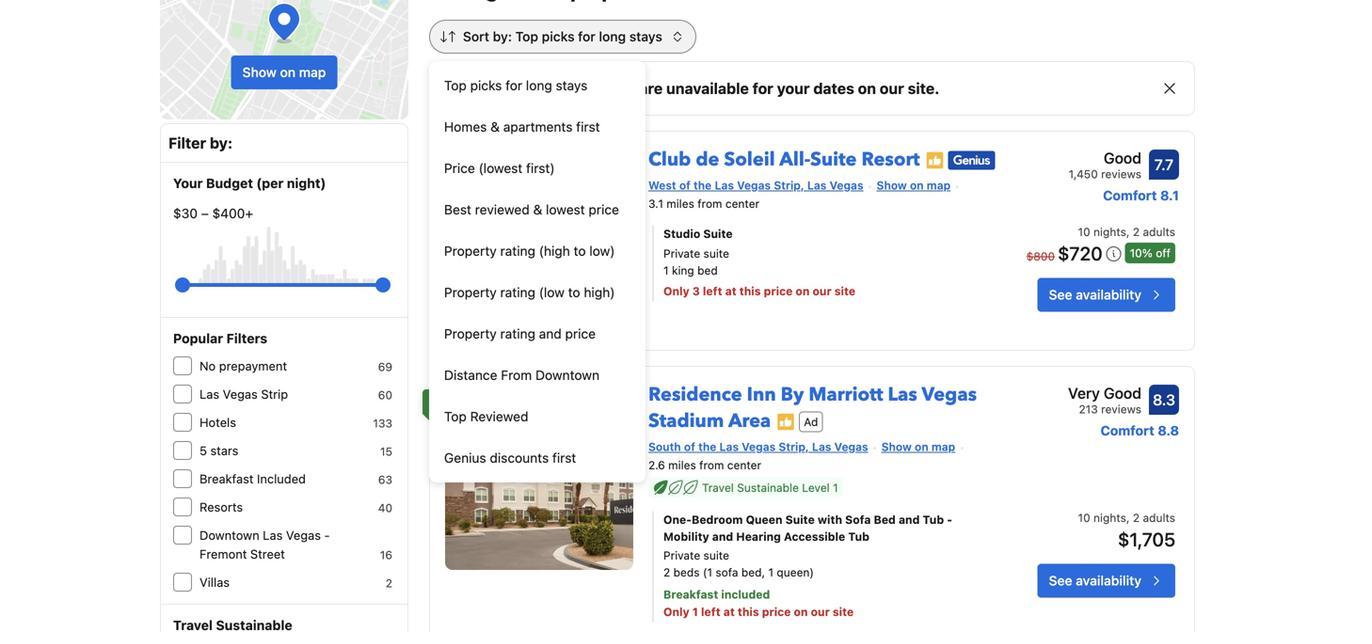 Task type: locate. For each thing, give the bounding box(es) containing it.
marriott
[[809, 382, 884, 408]]

miles for club de soleil all-suite resort
[[667, 197, 695, 210]]

by: for filter
[[210, 134, 233, 152]]

1 adults from the top
[[1143, 225, 1176, 239]]

1 vertical spatial at
[[724, 606, 735, 619]]

one-
[[664, 513, 692, 527]]

1 horizontal spatial and
[[712, 530, 734, 544]]

1 property from the top
[[444, 243, 497, 259]]

see availability link for residence inn by marriott las vegas stadium area
[[1038, 564, 1176, 598]]

1 suite from the top
[[704, 247, 730, 260]]

left
[[703, 285, 723, 298], [701, 606, 721, 619]]

1 see availability from the top
[[1049, 287, 1142, 303]]

and right bed
[[899, 513, 920, 527]]

2 vertical spatial show on map
[[882, 441, 956, 454]]

69
[[378, 361, 393, 374]]

on
[[280, 64, 296, 80], [858, 80, 876, 97], [910, 179, 924, 192], [796, 285, 810, 298], [915, 441, 929, 454], [794, 606, 808, 619]]

1 vertical spatial first
[[553, 450, 576, 466]]

street
[[250, 547, 285, 562]]

resort
[[862, 147, 920, 173]]

center down west of the las vegas strip, las vegas
[[726, 197, 760, 210]]

at inside studio suite private suite 1 king bed only 3 left at this price on our site
[[726, 285, 737, 298]]

2 see availability link from the top
[[1038, 564, 1176, 598]]

suite up (1
[[704, 549, 730, 562]]

on inside button
[[280, 64, 296, 80]]

2 vertical spatial show
[[882, 441, 912, 454]]

unavailable
[[667, 80, 749, 97]]

for left your
[[753, 80, 774, 97]]

included
[[257, 472, 306, 486]]

comfort
[[1104, 188, 1157, 203], [1101, 423, 1155, 439]]

2 vertical spatial suite
[[786, 513, 815, 527]]

15
[[380, 445, 393, 458]]

2 inside 10 nights , 2 adults $1,705
[[1133, 512, 1140, 525]]

rating up from
[[500, 326, 536, 342]]

price down included
[[762, 606, 791, 619]]

top up top picks for long stays
[[516, 29, 539, 44]]

for up places
[[578, 29, 596, 44]]

rating left (low
[[500, 285, 536, 300]]

ad
[[804, 416, 818, 429]]

from
[[501, 368, 532, 383]]

downtown las vegas - fremont street
[[200, 529, 330, 562]]

site inside studio suite private suite 1 king bed only 3 left at this price on our site
[[835, 285, 856, 298]]

property up property rating and price
[[444, 285, 497, 300]]

hotels
[[200, 416, 236, 430]]

for inside button
[[506, 78, 523, 93]]

1 vertical spatial top
[[444, 78, 467, 93]]

breakfast inside one-bedroom queen suite with sofa bed and tub - mobility and hearing accessible tub private suite 2 beds (1 sofa bed, 1 queen) breakfast included only 1 left at this price on our site
[[664, 588, 719, 601]]

0 vertical spatial first
[[576, 119, 600, 135]]

1 down beds
[[693, 606, 698, 619]]

our down queen)
[[811, 606, 830, 619]]

for up homes & apartments first
[[506, 78, 523, 93]]

nights for 10 nights , 2 adults
[[1094, 225, 1127, 239]]

downtown up fremont
[[200, 529, 259, 543]]

to left stay
[[586, 80, 601, 97]]

0 vertical spatial see availability
[[1049, 287, 1142, 303]]

0 vertical spatial our
[[880, 80, 905, 97]]

, up $1,705 at the right of page
[[1127, 512, 1130, 525]]

1 horizontal spatial stays
[[630, 29, 663, 44]]

las down all- at top right
[[808, 179, 827, 192]]

1 vertical spatial and
[[899, 513, 920, 527]]

nights
[[1094, 225, 1127, 239], [1094, 512, 1127, 525]]

top inside top picks for long stays button
[[444, 78, 467, 93]]

stays up the are
[[630, 29, 663, 44]]

2 only from the top
[[664, 606, 690, 619]]

first
[[576, 119, 600, 135], [553, 450, 576, 466]]

no prepayment
[[200, 359, 287, 373]]

0 vertical spatial ,
[[1127, 225, 1130, 239]]

0 vertical spatial show on map
[[242, 64, 326, 80]]

1 vertical spatial see availability link
[[1038, 564, 1176, 598]]

see for residence inn by marriott las vegas stadium area
[[1049, 573, 1073, 589]]

1 left king
[[664, 264, 669, 277]]

0 horizontal spatial downtown
[[200, 529, 259, 543]]

miles down south
[[669, 459, 696, 472]]

1,450
[[1069, 168, 1098, 181]]

(1
[[703, 566, 713, 579]]

picks
[[542, 29, 575, 44], [470, 78, 502, 93]]

adults up $1,705 at the right of page
[[1143, 512, 1176, 525]]

rating inside property rating (high to low) button
[[500, 243, 536, 259]]

rating inside property rating and price button
[[500, 326, 536, 342]]

property for property rating and price
[[444, 326, 497, 342]]

0 vertical spatial comfort
[[1104, 188, 1157, 203]]

picks up homes
[[470, 78, 502, 93]]

0 vertical spatial from
[[698, 197, 723, 210]]

this down included
[[738, 606, 759, 619]]

1 vertical spatial see
[[1049, 573, 1073, 589]]

price down studio suite 'link'
[[764, 285, 793, 298]]

by:
[[493, 29, 512, 44], [210, 134, 233, 152]]

0 vertical spatial at
[[726, 285, 737, 298]]

1 vertical spatial suite
[[704, 227, 733, 240]]

1 vertical spatial reviews
[[1102, 403, 1142, 416]]

miles right 3.1
[[667, 197, 695, 210]]

property up distance
[[444, 326, 497, 342]]

comfort up 10 nights , 2 adults
[[1104, 188, 1157, 203]]

3
[[693, 285, 700, 298]]

2 vertical spatial of
[[684, 441, 696, 454]]

queen)
[[777, 566, 814, 579]]

2 see from the top
[[1049, 573, 1073, 589]]

1 vertical spatial left
[[701, 606, 721, 619]]

availability for club de soleil all-suite resort
[[1076, 287, 1142, 303]]

stays
[[630, 29, 663, 44], [556, 78, 588, 93]]

map for club de soleil all-suite resort
[[927, 179, 951, 192]]

search results updated. las vegas: 205 properties found. element
[[429, 0, 1196, 5]]

top
[[516, 29, 539, 44], [444, 78, 467, 93], [444, 409, 467, 425]]

site inside one-bedroom queen suite with sofa bed and tub - mobility and hearing accessible tub private suite 2 beds (1 sofa bed, 1 queen) breakfast included only 1 left at this price on our site
[[833, 606, 854, 619]]

good inside the good 1,450 reviews
[[1104, 149, 1142, 167]]

this property is part of our preferred partner program. it's committed to providing excellent service and good value. it'll pay us a higher commission if you make a booking. image left ad
[[777, 413, 796, 432]]

at right 3
[[726, 285, 737, 298]]

left inside one-bedroom queen suite with sofa bed and tub - mobility and hearing accessible tub private suite 2 beds (1 sofa bed, 1 queen) breakfast included only 1 left at this price on our site
[[701, 606, 721, 619]]

comfort 8.1
[[1104, 188, 1180, 203]]

this right 3
[[740, 285, 761, 298]]

see for club de soleil all-suite resort
[[1049, 287, 1073, 303]]

no
[[200, 359, 216, 373]]

stays left stay
[[556, 78, 588, 93]]

0 vertical spatial reviews
[[1102, 168, 1142, 181]]

1 , from the top
[[1127, 225, 1130, 239]]

1 10 from the top
[[1078, 225, 1091, 239]]

1 rating from the top
[[500, 243, 536, 259]]

nights inside 10 nights , 2 adults $1,705
[[1094, 512, 1127, 525]]

2 vertical spatial our
[[811, 606, 830, 619]]

10 nights , 2 adults
[[1078, 225, 1176, 239]]

1 vertical spatial comfort
[[1101, 423, 1155, 439]]

left right 3
[[703, 285, 723, 298]]

and down (low
[[539, 326, 562, 342]]

0 horizontal spatial -
[[324, 529, 330, 543]]

0 vertical spatial adults
[[1143, 225, 1176, 239]]

0 vertical spatial strip,
[[774, 179, 805, 192]]

0 vertical spatial center
[[726, 197, 760, 210]]

first down places
[[576, 119, 600, 135]]

center
[[726, 197, 760, 210], [728, 459, 762, 472]]

1 private from the top
[[664, 247, 701, 260]]

2 vertical spatial map
[[932, 441, 956, 454]]

by: right sort
[[493, 29, 512, 44]]

breakfast down beds
[[664, 588, 719, 601]]

1 vertical spatial nights
[[1094, 512, 1127, 525]]

strip, for by
[[779, 441, 809, 454]]

rating for (high
[[500, 243, 536, 259]]

suite
[[704, 247, 730, 260], [704, 549, 730, 562]]

low)
[[590, 243, 615, 259]]

this property is part of our preferred partner program. it's committed to providing excellent service and good value. it'll pay us a higher commission if you make a booking. image
[[926, 151, 945, 170], [777, 413, 796, 432]]

property for property rating (high to low)
[[444, 243, 497, 259]]

show for club de soleil all-suite resort
[[877, 179, 907, 192]]

from for residence
[[700, 459, 724, 472]]

10 inside 10 nights , 2 adults $1,705
[[1078, 512, 1091, 525]]

and
[[539, 326, 562, 342], [899, 513, 920, 527], [712, 530, 734, 544]]

0 vertical spatial see
[[1049, 287, 1073, 303]]

0 horizontal spatial this property is part of our preferred partner program. it's committed to providing excellent service and good value. it'll pay us a higher commission if you make a booking. image
[[777, 413, 796, 432]]

for
[[578, 29, 596, 44], [506, 78, 523, 93], [753, 80, 774, 97]]

1 vertical spatial picks
[[470, 78, 502, 93]]

price right the lowest in the top left of the page
[[589, 202, 619, 217]]

breakfast down stars
[[200, 472, 254, 486]]

suite up accessible on the bottom right of the page
[[786, 513, 815, 527]]

comfort down very good 213 reviews at bottom
[[1101, 423, 1155, 439]]

3 property from the top
[[444, 326, 497, 342]]

1 vertical spatial rating
[[500, 285, 536, 300]]

rating inside property rating (low to high) button
[[500, 285, 536, 300]]

strip, down ad
[[779, 441, 809, 454]]

0 vertical spatial 10
[[1078, 225, 1091, 239]]

see availability link down 10 nights , 2 adults $1,705
[[1038, 564, 1176, 598]]

0 vertical spatial nights
[[1094, 225, 1127, 239]]

private up beds
[[664, 549, 701, 562]]

1 horizontal spatial downtown
[[536, 368, 600, 383]]

group
[[183, 270, 383, 300]]

price inside best reviewed & lowest price button
[[589, 202, 619, 217]]

1 availability from the top
[[1076, 287, 1142, 303]]

& left the lowest in the top left of the page
[[533, 202, 543, 217]]

the for club
[[694, 179, 712, 192]]

1 vertical spatial suite
[[704, 549, 730, 562]]

reviewed
[[475, 202, 530, 217]]

of right 75%
[[516, 80, 531, 97]]

top picks for long stays
[[444, 78, 588, 93]]

rating for (low
[[500, 285, 536, 300]]

nights up the $720
[[1094, 225, 1127, 239]]

0 vertical spatial miles
[[667, 197, 695, 210]]

1 vertical spatial ,
[[1127, 512, 1130, 525]]

high)
[[584, 285, 615, 300]]

2 availability from the top
[[1076, 573, 1142, 589]]

2 see availability from the top
[[1049, 573, 1142, 589]]

top inside top reviewed button
[[444, 409, 467, 425]]

are
[[640, 80, 663, 97]]

0 vertical spatial private
[[664, 247, 701, 260]]

filter by:
[[169, 134, 233, 152]]

only inside one-bedroom queen suite with sofa bed and tub - mobility and hearing accessible tub private suite 2 beds (1 sofa bed, 1 queen) breakfast included only 1 left at this price on our site
[[664, 606, 690, 619]]

our left "site."
[[880, 80, 905, 97]]

map for residence inn by marriott las vegas stadium area
[[932, 441, 956, 454]]

and inside button
[[539, 326, 562, 342]]

2 horizontal spatial for
[[753, 80, 774, 97]]

1 vertical spatial only
[[664, 606, 690, 619]]

1 see from the top
[[1049, 287, 1073, 303]]

top up genius
[[444, 409, 467, 425]]

center down south of the las vegas strip, las vegas
[[728, 459, 762, 472]]

the up 3.1 miles from center
[[694, 179, 712, 192]]

stadium
[[649, 409, 724, 434]]

0 vertical spatial -
[[947, 513, 953, 527]]

bed,
[[742, 566, 765, 579]]

0 vertical spatial property
[[444, 243, 497, 259]]

1 vertical spatial long
[[526, 78, 552, 93]]

2 suite from the top
[[704, 549, 730, 562]]

0 vertical spatial downtown
[[536, 368, 600, 383]]

top left 75%
[[444, 78, 467, 93]]

1 vertical spatial by:
[[210, 134, 233, 152]]

0 vertical spatial of
[[516, 80, 531, 97]]

homes
[[444, 119, 487, 135]]

nights up $1,705 at the right of page
[[1094, 512, 1127, 525]]

adults inside 10 nights , 2 adults $1,705
[[1143, 512, 1176, 525]]

las up 2.6 miles from center
[[720, 441, 739, 454]]

1 vertical spatial center
[[728, 459, 762, 472]]

stays inside top picks for long stays button
[[556, 78, 588, 93]]

1 vertical spatial show on map
[[877, 179, 951, 192]]

0 horizontal spatial &
[[491, 119, 500, 135]]

las down no
[[200, 387, 219, 402]]

2 left beds
[[664, 566, 671, 579]]

beds
[[674, 566, 700, 579]]

2 down the 16
[[386, 577, 393, 590]]

0 vertical spatial map
[[299, 64, 326, 80]]

2 property from the top
[[444, 285, 497, 300]]

property rating and price
[[444, 326, 596, 342]]

, down comfort 8.1
[[1127, 225, 1130, 239]]

1 vertical spatial adults
[[1143, 512, 1176, 525]]

1 vertical spatial show
[[877, 179, 907, 192]]

2 vertical spatial top
[[444, 409, 467, 425]]

property
[[444, 243, 497, 259], [444, 285, 497, 300], [444, 326, 497, 342]]

2 private from the top
[[664, 549, 701, 562]]

suite inside one-bedroom queen suite with sofa bed and tub - mobility and hearing accessible tub private suite 2 beds (1 sofa bed, 1 queen) breakfast included only 1 left at this price on our site
[[704, 549, 730, 562]]

this property is part of our preferred partner program. it's committed to providing excellent service and good value. it'll pay us a higher commission if you make a booking. image right resort
[[926, 151, 945, 170]]

1 vertical spatial &
[[533, 202, 543, 217]]

very
[[1069, 385, 1100, 402]]

1 vertical spatial see availability
[[1049, 573, 1142, 589]]

1 see availability link from the top
[[1038, 278, 1176, 312]]

see availability link down the $720
[[1038, 278, 1176, 312]]

2 vertical spatial property
[[444, 326, 497, 342]]

0 vertical spatial only
[[664, 285, 690, 298]]

availability
[[1076, 287, 1142, 303], [1076, 573, 1142, 589]]

the for residence
[[699, 441, 717, 454]]

downtown inside downtown las vegas - fremont street
[[200, 529, 259, 543]]

1 good from the top
[[1104, 149, 1142, 167]]

picks up places
[[542, 29, 575, 44]]

club de soleil all-suite resort image
[[445, 147, 634, 335]]

long up stay
[[599, 29, 626, 44]]

to for low)
[[574, 243, 586, 259]]

see availability down the $720
[[1049, 287, 1142, 303]]

1 horizontal spatial &
[[533, 202, 543, 217]]

2 good from the top
[[1104, 385, 1142, 402]]

first inside button
[[576, 119, 600, 135]]

see availability
[[1049, 287, 1142, 303], [1049, 573, 1142, 589]]

adults up off
[[1143, 225, 1176, 239]]

to right (low
[[568, 285, 581, 300]]

, for 10 nights , 2 adults $1,705
[[1127, 512, 1130, 525]]

10
[[1078, 225, 1091, 239], [1078, 512, 1091, 525]]

only
[[664, 285, 690, 298], [664, 606, 690, 619]]

site down accessible on the bottom right of the page
[[833, 606, 854, 619]]

this inside one-bedroom queen suite with sofa bed and tub - mobility and hearing accessible tub private suite 2 beds (1 sofa bed, 1 queen) breakfast included only 1 left at this price on our site
[[738, 606, 759, 619]]

level
[[802, 481, 830, 495]]

the up 2.6 miles from center
[[699, 441, 717, 454]]

genius discounts available at this property. image
[[949, 151, 996, 170], [949, 151, 996, 170]]

reviews up the comfort 8.8
[[1102, 403, 1142, 416]]

suite left resort
[[811, 147, 857, 173]]

2 reviews from the top
[[1102, 403, 1142, 416]]

1
[[664, 264, 669, 277], [833, 481, 839, 495], [769, 566, 774, 579], [693, 606, 698, 619]]

private up king
[[664, 247, 701, 260]]

miles
[[667, 197, 695, 210], [669, 459, 696, 472]]

0 vertical spatial site
[[835, 285, 856, 298]]

vegas
[[737, 179, 771, 192], [830, 179, 864, 192], [922, 382, 977, 408], [223, 387, 258, 402], [742, 441, 776, 454], [835, 441, 869, 454], [286, 529, 321, 543]]

downtown down property rating and price button
[[536, 368, 600, 383]]

1 vertical spatial of
[[680, 179, 691, 192]]

suite down 3.1 miles from center
[[704, 227, 733, 240]]

left down (1
[[701, 606, 721, 619]]

2 10 from the top
[[1078, 512, 1091, 525]]

2 vertical spatial rating
[[500, 326, 536, 342]]

your
[[777, 80, 810, 97]]

filters
[[227, 331, 267, 346]]

scored 8.3 element
[[1150, 385, 1180, 415]]

2 inside one-bedroom queen suite with sofa bed and tub - mobility and hearing accessible tub private suite 2 beds (1 sofa bed, 1 queen) breakfast included only 1 left at this price on our site
[[664, 566, 671, 579]]

0 vertical spatial the
[[694, 179, 712, 192]]

all-
[[780, 147, 811, 173]]

sofa
[[716, 566, 739, 579]]

from up studio
[[698, 197, 723, 210]]

1 vertical spatial property
[[444, 285, 497, 300]]

to for high)
[[568, 285, 581, 300]]

2 adults from the top
[[1143, 512, 1176, 525]]

0 vertical spatial suite
[[704, 247, 730, 260]]

las up 3.1 miles from center
[[715, 179, 734, 192]]

at
[[726, 285, 737, 298], [724, 606, 735, 619]]

see availability down 10 nights , 2 adults $1,705
[[1049, 573, 1142, 589]]

1 horizontal spatial long
[[599, 29, 626, 44]]

1 vertical spatial -
[[324, 529, 330, 543]]

availability down the $720
[[1076, 287, 1142, 303]]

2 nights from the top
[[1094, 512, 1127, 525]]

from up travel
[[700, 459, 724, 472]]

first)
[[526, 161, 555, 176]]

3 rating from the top
[[500, 326, 536, 342]]

property inside button
[[444, 326, 497, 342]]

1 horizontal spatial this property is part of our preferred partner program. it's committed to providing excellent service and good value. it'll pay us a higher commission if you make a booking. image
[[926, 151, 945, 170]]

1 right bed,
[[769, 566, 774, 579]]

rating
[[500, 243, 536, 259], [500, 285, 536, 300], [500, 326, 536, 342]]

1 vertical spatial breakfast
[[664, 588, 719, 601]]

0 vertical spatial this
[[740, 285, 761, 298]]

0 horizontal spatial this property is part of our preferred partner program. it's committed to providing excellent service and good value. it'll pay us a higher commission if you make a booking. image
[[777, 413, 796, 432]]

0 horizontal spatial picks
[[470, 78, 502, 93]]

strip, down club de soleil all-suite resort
[[774, 179, 805, 192]]

1 horizontal spatial this property is part of our preferred partner program. it's committed to providing excellent service and good value. it'll pay us a higher commission if you make a booking. image
[[926, 151, 945, 170]]

0 vertical spatial good
[[1104, 149, 1142, 167]]

suite up bed in the top of the page
[[704, 247, 730, 260]]

site down studio suite 'link'
[[835, 285, 856, 298]]

strip,
[[774, 179, 805, 192], [779, 441, 809, 454]]

tub right bed
[[923, 513, 944, 527]]

breakfast
[[200, 472, 254, 486], [664, 588, 719, 601]]

this property is part of our preferred partner program. it's committed to providing excellent service and good value. it'll pay us a higher commission if you make a booking. image left ad
[[777, 413, 796, 432]]

this property is part of our preferred partner program. it's committed to providing excellent service and good value. it'll pay us a higher commission if you make a booking. image right resort
[[926, 151, 945, 170]]

on inside one-bedroom queen suite with sofa bed and tub - mobility and hearing accessible tub private suite 2 beds (1 sofa bed, 1 queen) breakfast included only 1 left at this price on our site
[[794, 606, 808, 619]]

this property is part of our preferred partner program. it's committed to providing excellent service and good value. it'll pay us a higher commission if you make a booking. image
[[926, 151, 945, 170], [777, 413, 796, 432]]

tub down the sofa
[[849, 530, 870, 544]]

1 vertical spatial 10
[[1078, 512, 1091, 525]]

1 only from the top
[[664, 285, 690, 298]]

1 reviews from the top
[[1102, 168, 1142, 181]]

top reviewed
[[444, 409, 529, 425]]

of right west
[[680, 179, 691, 192]]

reviews up comfort 8.1
[[1102, 168, 1142, 181]]

the
[[694, 179, 712, 192], [699, 441, 717, 454]]

of for residence inn by marriott las vegas stadium area
[[684, 441, 696, 454]]

reviews inside very good 213 reviews
[[1102, 403, 1142, 416]]

2 , from the top
[[1127, 512, 1130, 525]]

our down studio suite 'link'
[[813, 285, 832, 298]]

1 vertical spatial to
[[574, 243, 586, 259]]

hearing
[[736, 530, 781, 544]]

1 vertical spatial the
[[699, 441, 717, 454]]

by: right filter
[[210, 134, 233, 152]]

and down bedroom
[[712, 530, 734, 544]]

one-bedroom queen suite with sofa bed and tub - mobility and hearing accessible tub private suite 2 beds (1 sofa bed, 1 queen) breakfast included only 1 left at this price on our site
[[664, 513, 953, 619]]

2 rating from the top
[[500, 285, 536, 300]]

1 inside studio suite private suite 1 king bed only 3 left at this price on our site
[[664, 264, 669, 277]]

2 vertical spatial to
[[568, 285, 581, 300]]

10% off
[[1130, 247, 1171, 260]]

1 vertical spatial availability
[[1076, 573, 1142, 589]]

best
[[444, 202, 472, 217]]

see availability for residence inn by marriott las vegas stadium area
[[1049, 573, 1142, 589]]

our inside studio suite private suite 1 king bed only 3 left at this price on our site
[[813, 285, 832, 298]]

0 vertical spatial by:
[[493, 29, 512, 44]]

0 vertical spatial top
[[516, 29, 539, 44]]

0 horizontal spatial breakfast
[[200, 472, 254, 486]]

1 horizontal spatial -
[[947, 513, 953, 527]]

good right very
[[1104, 385, 1142, 402]]

first right discounts
[[553, 450, 576, 466]]

availability down 10 nights , 2 adults $1,705
[[1076, 573, 1142, 589]]

0 vertical spatial and
[[539, 326, 562, 342]]

property down best
[[444, 243, 497, 259]]

& right homes
[[491, 119, 500, 135]]

rating for and
[[500, 326, 536, 342]]

1 vertical spatial good
[[1104, 385, 1142, 402]]

to left 'low)' at the top left of page
[[574, 243, 586, 259]]

1 vertical spatial downtown
[[200, 529, 259, 543]]

1 nights from the top
[[1094, 225, 1127, 239]]

las
[[715, 179, 734, 192], [808, 179, 827, 192], [888, 382, 918, 408], [200, 387, 219, 402], [720, 441, 739, 454], [812, 441, 832, 454], [263, 529, 283, 543]]

, inside 10 nights , 2 adults $1,705
[[1127, 512, 1130, 525]]

sofa
[[846, 513, 871, 527]]

price down high)
[[565, 326, 596, 342]]

0 vertical spatial this property is part of our preferred partner program. it's committed to providing excellent service and good value. it'll pay us a higher commission if you make a booking. image
[[926, 151, 945, 170]]



Task type: vqa. For each thing, say whether or not it's contained in the screenshot.


Task type: describe. For each thing, give the bounding box(es) containing it.
8.3
[[1153, 391, 1176, 409]]

this inside studio suite private suite 1 king bed only 3 left at this price on our site
[[740, 285, 761, 298]]

bedroom
[[692, 513, 743, 527]]

bed
[[698, 264, 718, 277]]

1 vertical spatial this property is part of our preferred partner program. it's committed to providing excellent service and good value. it'll pay us a higher commission if you make a booking. image
[[777, 413, 796, 432]]

show on map button
[[231, 56, 337, 89]]

travel sustainable level 1
[[702, 481, 839, 495]]

your
[[173, 176, 203, 191]]

price inside one-bedroom queen suite with sofa bed and tub - mobility and hearing accessible tub private suite 2 beds (1 sofa bed, 1 queen) breakfast included only 1 left at this price on our site
[[762, 606, 791, 619]]

1 right level at the bottom right
[[833, 481, 839, 495]]

studio suite link
[[664, 225, 982, 242]]

show for residence inn by marriott las vegas stadium area
[[882, 441, 912, 454]]

apartments
[[503, 119, 573, 135]]

distance
[[444, 368, 498, 383]]

price inside studio suite private suite 1 king bed only 3 left at this price on our site
[[764, 285, 793, 298]]

5
[[200, 444, 207, 458]]

of for club de soleil all-suite resort
[[680, 179, 691, 192]]

at inside one-bedroom queen suite with sofa bed and tub - mobility and hearing accessible tub private suite 2 beds (1 sofa bed, 1 queen) breakfast included only 1 left at this price on our site
[[724, 606, 735, 619]]

see availability for club de soleil all-suite resort
[[1049, 287, 1142, 303]]

queen
[[746, 513, 783, 527]]

0 vertical spatial this property is part of our preferred partner program. it's committed to providing excellent service and good value. it'll pay us a higher commission if you make a booking. image
[[926, 151, 945, 170]]

vegas inside residence inn by marriott las vegas stadium area
[[922, 382, 977, 408]]

10 for 10 nights , 2 adults $1,705
[[1078, 512, 1091, 525]]

suite inside studio suite private suite 1 king bed only 3 left at this price on our site
[[704, 227, 733, 240]]

2.6
[[649, 459, 665, 472]]

by
[[781, 382, 804, 408]]

3.1 miles from center
[[649, 197, 760, 210]]

property rating (high to low)
[[444, 243, 615, 259]]

strip, for soleil
[[774, 179, 805, 192]]

las inside downtown las vegas - fremont street
[[263, 529, 283, 543]]

(lowest
[[479, 161, 523, 176]]

show on map for club de soleil all-suite resort
[[877, 179, 951, 192]]

adults for 10 nights , 2 adults $1,705
[[1143, 512, 1176, 525]]

(low
[[539, 285, 565, 300]]

stay
[[605, 80, 636, 97]]

studio suite private suite 1 king bed only 3 left at this price on our site
[[664, 227, 856, 298]]

popular filters
[[173, 331, 267, 346]]

(high
[[539, 243, 570, 259]]

stars
[[210, 444, 239, 458]]

price inside property rating and price button
[[565, 326, 596, 342]]

sort by: top picks for long stays
[[463, 29, 663, 44]]

vegas inside downtown las vegas - fremont street
[[286, 529, 321, 543]]

213
[[1079, 403, 1098, 416]]

very good element
[[1069, 382, 1142, 405]]

0 vertical spatial picks
[[542, 29, 575, 44]]

75% of places to stay are unavailable for your dates on our site.
[[479, 80, 940, 97]]

(per
[[256, 176, 284, 191]]

availability for residence inn by marriott las vegas stadium area
[[1076, 573, 1142, 589]]

fremont
[[200, 547, 247, 562]]

residence inn by marriott las vegas stadium area link
[[649, 375, 977, 434]]

suite inside one-bedroom queen suite with sofa bed and tub - mobility and hearing accessible tub private suite 2 beds (1 sofa bed, 1 queen) breakfast included only 1 left at this price on our site
[[786, 513, 815, 527]]

with
[[818, 513, 843, 527]]

south
[[649, 441, 681, 454]]

homes & apartments first button
[[429, 106, 646, 148]]

best reviewed & lowest price
[[444, 202, 619, 217]]

las vegas strip
[[200, 387, 288, 402]]

2 up 10%
[[1133, 225, 1140, 239]]

property rating (low to high) button
[[429, 272, 646, 314]]

lowest
[[546, 202, 585, 217]]

long inside button
[[526, 78, 552, 93]]

studio
[[664, 227, 701, 240]]

residence inn by marriott las vegas stadium area image
[[445, 382, 634, 571]]

price
[[444, 161, 475, 176]]

75%
[[479, 80, 513, 97]]

residence
[[649, 382, 743, 408]]

show on map for residence inn by marriott las vegas stadium area
[[882, 441, 956, 454]]

adults for 10 nights , 2 adults
[[1143, 225, 1176, 239]]

breakfast included
[[200, 472, 306, 486]]

sort
[[463, 29, 490, 44]]

1 vertical spatial tub
[[849, 530, 870, 544]]

club de soleil all-suite resort link
[[649, 139, 920, 173]]

inn
[[747, 382, 776, 408]]

budget
[[206, 176, 253, 191]]

on inside studio suite private suite 1 king bed only 3 left at this price on our site
[[796, 285, 810, 298]]

to for stay
[[586, 80, 601, 97]]

$720
[[1058, 242, 1103, 264]]

top for reviewed
[[444, 409, 467, 425]]

- inside one-bedroom queen suite with sofa bed and tub - mobility and hearing accessible tub private suite 2 beds (1 sofa bed, 1 queen) breakfast included only 1 left at this price on our site
[[947, 513, 953, 527]]

only inside studio suite private suite 1 king bed only 3 left at this price on our site
[[664, 285, 690, 298]]

reviews inside the good 1,450 reviews
[[1102, 168, 1142, 181]]

1 horizontal spatial for
[[578, 29, 596, 44]]

2 horizontal spatial and
[[899, 513, 920, 527]]

downtown inside button
[[536, 368, 600, 383]]

nights for 10 nights , 2 adults $1,705
[[1094, 512, 1127, 525]]

–
[[201, 206, 209, 221]]

1 vertical spatial this property is part of our preferred partner program. it's committed to providing excellent service and good value. it'll pay us a higher commission if you make a booking. image
[[777, 413, 796, 432]]

center for inn
[[728, 459, 762, 472]]

good element
[[1069, 147, 1142, 169]]

included
[[721, 588, 770, 601]]

reviewed
[[470, 409, 529, 425]]

16
[[380, 549, 393, 562]]

private inside one-bedroom queen suite with sofa bed and tub - mobility and hearing accessible tub private suite 2 beds (1 sofa bed, 1 queen) breakfast included only 1 left at this price on our site
[[664, 549, 701, 562]]

133
[[373, 417, 393, 430]]

0 vertical spatial suite
[[811, 147, 857, 173]]

sustainable
[[737, 481, 799, 495]]

de
[[696, 147, 720, 173]]

distance from downtown
[[444, 368, 600, 383]]

miles for residence inn by marriott las vegas stadium area
[[669, 459, 696, 472]]

$400+
[[212, 206, 253, 221]]

night)
[[287, 176, 326, 191]]

1 horizontal spatial tub
[[923, 513, 944, 527]]

private inside studio suite private suite 1 king bed only 3 left at this price on our site
[[664, 247, 701, 260]]

your budget (per night)
[[173, 176, 326, 191]]

0 vertical spatial &
[[491, 119, 500, 135]]

show on map inside button
[[242, 64, 326, 80]]

2.6 miles from center
[[649, 459, 762, 472]]

genius
[[444, 450, 486, 466]]

0 vertical spatial breakfast
[[200, 472, 254, 486]]

$1,705
[[1118, 528, 1176, 551]]

dates
[[814, 80, 855, 97]]

genius discounts first
[[444, 450, 576, 466]]

top reviewed button
[[429, 396, 646, 438]]

8.1
[[1161, 188, 1180, 203]]

3.1
[[649, 197, 664, 210]]

property rating (low to high)
[[444, 285, 615, 300]]

- inside downtown las vegas - fremont street
[[324, 529, 330, 543]]

first inside button
[[553, 450, 576, 466]]

west of the las vegas strip, las vegas
[[649, 179, 864, 192]]

see availability link for club de soleil all-suite resort
[[1038, 278, 1176, 312]]

show inside button
[[242, 64, 277, 80]]

scored 7.7 element
[[1150, 150, 1180, 180]]

picks inside button
[[470, 78, 502, 93]]

0 vertical spatial stays
[[630, 29, 663, 44]]

, for 10 nights , 2 adults
[[1127, 225, 1130, 239]]

villas
[[200, 576, 230, 590]]

center for de
[[726, 197, 760, 210]]

prepayment
[[219, 359, 287, 373]]

top for picks
[[444, 78, 467, 93]]

8.8
[[1158, 423, 1180, 439]]

comfort for club de soleil all-suite resort
[[1104, 188, 1157, 203]]

from for club
[[698, 197, 723, 210]]

homes & apartments first
[[444, 119, 600, 135]]

$800
[[1027, 250, 1055, 263]]

property for property rating (low to high)
[[444, 285, 497, 300]]

very good 213 reviews
[[1069, 385, 1142, 416]]

10 for 10 nights , 2 adults
[[1078, 225, 1091, 239]]

residence inn by marriott las vegas stadium area
[[649, 382, 977, 434]]

$30
[[173, 206, 198, 221]]

63
[[378, 474, 393, 487]]

suite inside studio suite private suite 1 king bed only 3 left at this price on our site
[[704, 247, 730, 260]]

our inside one-bedroom queen suite with sofa bed and tub - mobility and hearing accessible tub private suite 2 beds (1 sofa bed, 1 queen) breakfast included only 1 left at this price on our site
[[811, 606, 830, 619]]

map inside button
[[299, 64, 326, 80]]

good inside very good 213 reviews
[[1104, 385, 1142, 402]]

off
[[1156, 247, 1171, 260]]

one-bedroom queen suite with sofa bed and tub - mobility and hearing accessible tub link
[[664, 512, 982, 545]]

las inside residence inn by marriott las vegas stadium area
[[888, 382, 918, 408]]

popular
[[173, 331, 223, 346]]

area
[[729, 409, 771, 434]]

comfort for residence inn by marriott las vegas stadium area
[[1101, 423, 1155, 439]]

las down ad
[[812, 441, 832, 454]]

soleil
[[724, 147, 775, 173]]

left inside studio suite private suite 1 king bed only 3 left at this price on our site
[[703, 285, 723, 298]]

by: for sort
[[493, 29, 512, 44]]



